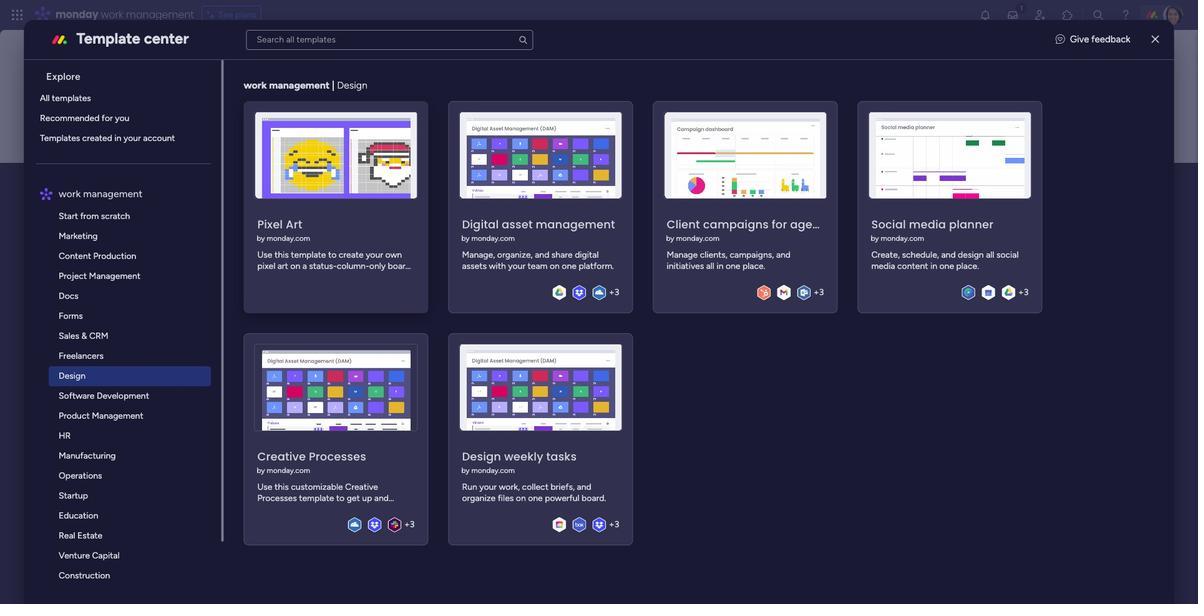 Task type: locate. For each thing, give the bounding box(es) containing it.
for left agencies
[[772, 216, 787, 232]]

0 horizontal spatial from
[[80, 211, 99, 222]]

monday.com
[[267, 234, 310, 243], [472, 234, 515, 243], [676, 234, 720, 243], [881, 234, 924, 243], [267, 466, 310, 475], [472, 466, 515, 475]]

1 vertical spatial design
[[59, 371, 86, 381]]

by down digital
[[462, 234, 470, 243]]

by down client
[[666, 234, 675, 243]]

1 vertical spatial boards
[[127, 277, 162, 291]]

see
[[218, 9, 233, 20]]

monday.com down the art
[[267, 234, 310, 243]]

3 for social media planner
[[1024, 287, 1029, 298]]

+ 3 for digital asset management
[[609, 287, 620, 298]]

your up only
[[366, 249, 383, 260]]

all left social
[[986, 249, 995, 260]]

recent
[[70, 242, 102, 254]]

0 vertical spatial from
[[80, 211, 99, 222]]

tasks
[[547, 449, 577, 464]]

1 place. from the left
[[743, 261, 766, 271]]

have
[[91, 277, 115, 291]]

add for add from templates
[[79, 309, 98, 321]]

apps image
[[1062, 9, 1074, 21]]

template
[[76, 29, 140, 47]]

permissions
[[207, 242, 260, 254]]

monday.com inside design weekly tasks by monday.com
[[472, 466, 515, 475]]

2 place. from the left
[[957, 261, 980, 271]]

explore heading
[[36, 60, 221, 89]]

asset
[[502, 216, 533, 232]]

from inside button
[[100, 309, 121, 321]]

design inside work management templates element
[[59, 371, 86, 381]]

1 vertical spatial all
[[706, 261, 715, 271]]

add up &
[[79, 309, 98, 321]]

help image
[[1120, 9, 1132, 21]]

in inside manage clients, campaigns, and initiatives all in one place.
[[717, 261, 724, 271]]

monday.com up work,
[[472, 466, 515, 475]]

one inside 'create, schedule, and design all social media content in one place.'
[[940, 261, 955, 271]]

management up digital
[[536, 216, 615, 232]]

design
[[337, 79, 368, 91], [59, 371, 86, 381], [462, 449, 501, 464]]

boards down scratch at top
[[104, 242, 135, 254]]

0 vertical spatial add
[[145, 198, 163, 208]]

0 horizontal spatial work
[[59, 188, 81, 200]]

1 horizontal spatial with
[[489, 261, 506, 271]]

1 vertical spatial for
[[772, 216, 787, 232]]

manage clients, campaigns, and initiatives all in one place.
[[667, 249, 791, 271]]

and right campaigns,
[[777, 249, 791, 260]]

color
[[321, 272, 340, 283]]

see plans button
[[201, 6, 262, 24]]

monday.com down digital
[[472, 234, 515, 243]]

this
[[275, 249, 289, 260], [176, 277, 195, 291]]

template center
[[76, 29, 189, 47]]

social
[[997, 249, 1019, 260]]

design right '|'
[[337, 79, 368, 91]]

manage
[[667, 249, 698, 260]]

0 horizontal spatial on
[[290, 261, 300, 271]]

2 horizontal spatial work
[[244, 79, 267, 91]]

and inside run your work, collect briefs, and organize files on one powerful board.
[[577, 482, 592, 492]]

by inside creative processes by monday.com
[[257, 466, 265, 475]]

list box
[[29, 60, 224, 604]]

in down you
[[115, 133, 122, 144]]

planner
[[949, 216, 994, 232]]

this inside use this template to create your own pixel art on a status-column-only board, with every label color there is.
[[275, 249, 289, 260]]

search image
[[518, 35, 528, 45]]

for left you
[[102, 113, 113, 124]]

add from templates
[[79, 309, 169, 321]]

with inside use this template to create your own pixel art on a status-column-only board, with every label color there is.
[[257, 272, 275, 283]]

add inside button
[[79, 309, 98, 321]]

Search all templates search field
[[246, 30, 533, 50]]

add
[[145, 198, 163, 208], [79, 309, 98, 321]]

and
[[535, 249, 550, 260], [777, 249, 791, 260], [942, 249, 956, 260], [577, 482, 592, 492]]

by down the social
[[871, 234, 879, 243]]

new
[[146, 167, 188, 195]]

2 vertical spatial work
[[59, 188, 81, 200]]

with down pixel
[[257, 272, 275, 283]]

+ for client campaigns for agencies
[[814, 287, 820, 298]]

on left a
[[290, 261, 300, 271]]

created
[[83, 133, 113, 144]]

place.
[[743, 261, 766, 271], [957, 261, 980, 271]]

on inside use this template to create your own pixel art on a status-column-only board, with every label color there is.
[[290, 261, 300, 271]]

recent boards
[[70, 242, 135, 254]]

&
[[82, 331, 87, 341]]

from up "crm"
[[100, 309, 121, 321]]

by down the pixel
[[257, 234, 265, 243]]

in down clients,
[[717, 261, 724, 271]]

on right files
[[516, 493, 526, 504]]

1 horizontal spatial templates
[[124, 309, 169, 321]]

1 horizontal spatial this
[[275, 249, 289, 260]]

1 vertical spatial add
[[79, 309, 98, 321]]

startup
[[59, 491, 88, 501]]

work management
[[59, 188, 143, 200]]

+ for digital asset management
[[609, 287, 615, 298]]

1 horizontal spatial place.
[[957, 261, 980, 271]]

project
[[59, 271, 87, 282]]

1 horizontal spatial media
[[909, 216, 946, 232]]

your inside explore element
[[124, 133, 141, 144]]

1 vertical spatial this
[[176, 277, 195, 291]]

0 horizontal spatial for
[[102, 113, 113, 124]]

work management | design
[[244, 79, 368, 91]]

monday.com inside the pixel art by monday.com
[[267, 234, 310, 243]]

give feedback
[[1070, 34, 1131, 45]]

content production
[[59, 251, 137, 262]]

status-
[[309, 261, 337, 271]]

management
[[89, 271, 141, 282], [92, 411, 144, 421]]

one down 'share'
[[562, 261, 577, 271]]

on
[[290, 261, 300, 271], [550, 261, 560, 271], [516, 493, 526, 504]]

one down collect
[[528, 493, 543, 504]]

account
[[143, 133, 175, 144]]

1 vertical spatial work
[[244, 79, 267, 91]]

0 horizontal spatial templates
[[52, 93, 91, 104]]

templates
[[52, 93, 91, 104], [124, 309, 169, 321]]

1 vertical spatial management
[[92, 411, 144, 421]]

0 vertical spatial for
[[102, 113, 113, 124]]

for inside client campaigns for agencies by monday.com
[[772, 216, 787, 232]]

you
[[115, 113, 130, 124]]

0 horizontal spatial all
[[706, 261, 715, 271]]

digital
[[462, 216, 499, 232]]

on inside manage, organize, and share digital assets with your team on one platform.
[[550, 261, 560, 271]]

assets
[[462, 261, 487, 271]]

one right content
[[940, 261, 955, 271]]

all down clients,
[[706, 261, 715, 271]]

your down you
[[124, 133, 141, 144]]

design up run
[[462, 449, 501, 464]]

content
[[898, 261, 929, 271]]

select product image
[[11, 9, 24, 21]]

for inside explore element
[[102, 113, 113, 124]]

media down create,
[[872, 261, 896, 271]]

search everything image
[[1092, 9, 1105, 21]]

design weekly tasks by monday.com
[[462, 449, 577, 475]]

0 vertical spatial management
[[89, 271, 141, 282]]

invite members image
[[1034, 9, 1047, 21]]

1 horizontal spatial all
[[986, 249, 995, 260]]

1 horizontal spatial for
[[772, 216, 787, 232]]

and left 'design'
[[942, 249, 956, 260]]

recommended
[[40, 113, 100, 124]]

None search field
[[246, 30, 533, 50]]

0 vertical spatial this
[[275, 249, 289, 260]]

add down new
[[145, 198, 163, 208]]

run
[[462, 482, 477, 492]]

for
[[102, 113, 113, 124], [772, 216, 787, 232]]

collect
[[522, 482, 549, 492]]

with down organize,
[[489, 261, 506, 271]]

2 horizontal spatial design
[[462, 449, 501, 464]]

management
[[126, 7, 194, 22], [269, 79, 330, 91], [83, 188, 143, 200], [536, 216, 615, 232]]

by inside social media planner by monday.com
[[871, 234, 879, 243]]

create,
[[872, 249, 900, 260]]

every
[[277, 272, 298, 283]]

1 vertical spatial from
[[100, 309, 121, 321]]

place. down 'design'
[[957, 261, 980, 271]]

from
[[80, 211, 99, 222], [100, 309, 121, 321]]

work for work management
[[59, 188, 81, 200]]

design inside design weekly tasks by monday.com
[[462, 449, 501, 464]]

one down campaigns,
[[726, 261, 741, 271]]

from right start
[[80, 211, 99, 222]]

add for add
[[145, 198, 163, 208]]

to
[[328, 249, 337, 260]]

software
[[59, 391, 95, 401]]

own
[[385, 249, 402, 260]]

media up schedule,
[[909, 216, 946, 232]]

start
[[59, 211, 78, 222]]

scratch
[[101, 211, 130, 222]]

place. down campaigns,
[[743, 261, 766, 271]]

0 horizontal spatial place.
[[743, 261, 766, 271]]

by up run
[[462, 466, 470, 475]]

1 horizontal spatial on
[[516, 493, 526, 504]]

monday.com down the social
[[881, 234, 924, 243]]

0 vertical spatial design
[[337, 79, 368, 91]]

your down organize,
[[508, 261, 526, 271]]

templates up the recommended
[[52, 93, 91, 104]]

management down 'development'
[[92, 411, 144, 421]]

0 vertical spatial media
[[909, 216, 946, 232]]

0 vertical spatial with
[[489, 261, 506, 271]]

a
[[303, 261, 307, 271]]

3 for creative processes
[[410, 519, 415, 530]]

in down schedule,
[[931, 261, 938, 271]]

0 horizontal spatial design
[[59, 371, 86, 381]]

your up organize
[[480, 482, 497, 492]]

and inside manage clients, campaigns, and initiatives all in one place.
[[777, 249, 791, 260]]

management for product management
[[92, 411, 144, 421]]

with
[[489, 261, 506, 271], [257, 272, 275, 283]]

templates down the you have 0 boards in this workspace
[[124, 309, 169, 321]]

+ for creative processes
[[405, 519, 410, 530]]

2 horizontal spatial on
[[550, 261, 560, 271]]

explore element
[[36, 89, 221, 149]]

see plans
[[218, 9, 256, 20]]

1 vertical spatial templates
[[124, 309, 169, 321]]

0 vertical spatial templates
[[52, 93, 91, 104]]

0 horizontal spatial this
[[176, 277, 195, 291]]

management left '|'
[[269, 79, 330, 91]]

0 horizontal spatial with
[[257, 272, 275, 283]]

workspace
[[193, 167, 304, 195]]

inbox image
[[1007, 9, 1019, 21]]

3 for digital asset management
[[615, 287, 620, 298]]

+ 3 for client campaigns for agencies
[[814, 287, 824, 298]]

monday.com inside social media planner by monday.com
[[881, 234, 924, 243]]

2 vertical spatial design
[[462, 449, 501, 464]]

management down production
[[89, 271, 141, 282]]

monday.com down client
[[676, 234, 720, 243]]

monday.com down creative
[[267, 466, 310, 475]]

explore
[[46, 71, 81, 82]]

0 vertical spatial all
[[986, 249, 995, 260]]

venture capital
[[59, 551, 120, 561]]

and up team
[[535, 249, 550, 260]]

james peterson image
[[1164, 5, 1184, 25]]

all
[[986, 249, 995, 260], [706, 261, 715, 271]]

v2 user feedback image
[[1056, 33, 1065, 47]]

one inside manage, organize, and share digital assets with your team on one platform.
[[562, 261, 577, 271]]

management up scratch at top
[[83, 188, 143, 200]]

this up art
[[275, 249, 289, 260]]

this left 'workspace'
[[176, 277, 195, 291]]

work
[[101, 7, 123, 22], [244, 79, 267, 91], [59, 188, 81, 200]]

workspace
[[197, 277, 252, 291]]

1 horizontal spatial add
[[145, 198, 163, 208]]

1 horizontal spatial work
[[101, 7, 123, 22]]

in inside explore element
[[115, 133, 122, 144]]

freelancers
[[59, 351, 104, 361]]

all
[[40, 93, 50, 104]]

media
[[909, 216, 946, 232], [872, 261, 896, 271]]

pixel
[[257, 261, 275, 271]]

0 horizontal spatial media
[[872, 261, 896, 271]]

1 vertical spatial with
[[257, 272, 275, 283]]

by inside client campaigns for agencies by monday.com
[[666, 234, 675, 243]]

from inside work management templates element
[[80, 211, 99, 222]]

design for design
[[59, 371, 86, 381]]

0 vertical spatial work
[[101, 7, 123, 22]]

by down creative
[[257, 466, 265, 475]]

you have 0 boards in this workspace
[[69, 277, 252, 291]]

design up software
[[59, 371, 86, 381]]

design for design weekly tasks by monday.com
[[462, 449, 501, 464]]

on down 'share'
[[550, 261, 560, 271]]

and up board.
[[577, 482, 592, 492]]

give feedback link
[[1056, 33, 1131, 47]]

give
[[1070, 34, 1090, 45]]

management up center
[[126, 7, 194, 22]]

boards right 0
[[127, 277, 162, 291]]

1 vertical spatial media
[[872, 261, 896, 271]]

templates inside explore element
[[52, 93, 91, 104]]

powerful
[[545, 493, 580, 504]]

work,
[[499, 482, 520, 492]]

1 horizontal spatial from
[[100, 309, 121, 321]]

0 horizontal spatial add
[[79, 309, 98, 321]]



Task type: describe. For each thing, give the bounding box(es) containing it.
create
[[339, 249, 364, 260]]

clients,
[[700, 249, 728, 260]]

weekly
[[504, 449, 544, 464]]

operations
[[59, 471, 102, 481]]

with inside manage, organize, and share digital assets with your team on one platform.
[[489, 261, 506, 271]]

notifications image
[[979, 9, 992, 21]]

New Workspace field
[[143, 167, 1025, 195]]

pixel
[[257, 216, 283, 232]]

sales
[[59, 331, 80, 341]]

work for work management | design
[[244, 79, 267, 91]]

0 vertical spatial boards
[[104, 242, 135, 254]]

template
[[291, 249, 326, 260]]

list box containing explore
[[29, 60, 224, 604]]

by inside "digital asset management by monday.com"
[[462, 234, 470, 243]]

manage, organize, and share digital assets with your team on one platform.
[[462, 249, 614, 271]]

on for art
[[290, 261, 300, 271]]

place. inside 'create, schedule, and design all social media content in one place.'
[[957, 261, 980, 271]]

crm
[[89, 331, 109, 341]]

is.
[[365, 272, 373, 283]]

agencies
[[790, 216, 843, 232]]

pixel art by monday.com
[[257, 216, 310, 243]]

monday.com inside "digital asset management by monday.com"
[[472, 234, 515, 243]]

on inside run your work, collect briefs, and organize files on one powerful board.
[[516, 493, 526, 504]]

art
[[278, 261, 288, 271]]

by inside the pixel art by monday.com
[[257, 234, 265, 243]]

production
[[94, 251, 137, 262]]

3 for design weekly tasks
[[615, 519, 620, 530]]

forms
[[59, 311, 83, 321]]

marketing
[[59, 231, 98, 242]]

you
[[69, 277, 88, 291]]

organize
[[462, 493, 496, 504]]

real estate
[[59, 531, 103, 541]]

campaigns,
[[730, 249, 774, 260]]

client campaigns for agencies by monday.com
[[666, 216, 843, 243]]

management for project management
[[89, 271, 141, 282]]

templates inside button
[[124, 309, 169, 321]]

run your work, collect briefs, and organize files on one powerful board.
[[462, 482, 606, 504]]

all inside manage clients, campaigns, and initiatives all in one place.
[[706, 261, 715, 271]]

briefs,
[[551, 482, 575, 492]]

in right 0
[[165, 277, 174, 291]]

monday.com inside creative processes by monday.com
[[267, 466, 310, 475]]

feedback
[[1092, 34, 1131, 45]]

art
[[286, 216, 302, 232]]

social
[[872, 216, 906, 232]]

social media planner by monday.com
[[871, 216, 994, 243]]

create, schedule, and design all social media content in one place.
[[872, 249, 1019, 271]]

0
[[117, 277, 125, 291]]

+ 3 for design weekly tasks
[[609, 519, 620, 530]]

capital
[[92, 551, 120, 561]]

and inside manage, organize, and share digital assets with your team on one platform.
[[535, 249, 550, 260]]

1 image
[[1016, 1, 1028, 15]]

real
[[59, 531, 76, 541]]

templates
[[40, 133, 80, 144]]

from for add
[[100, 309, 121, 321]]

team
[[528, 261, 548, 271]]

client
[[667, 216, 700, 232]]

+ for design weekly tasks
[[609, 519, 615, 530]]

hr
[[59, 431, 71, 441]]

your inside run your work, collect briefs, and organize files on one powerful board.
[[480, 482, 497, 492]]

estate
[[78, 531, 103, 541]]

monday
[[56, 7, 98, 22]]

place. inside manage clients, campaigns, and initiatives all in one place.
[[743, 261, 766, 271]]

and inside 'create, schedule, and design all social media content in one place.'
[[942, 249, 956, 260]]

share
[[552, 249, 573, 260]]

all inside 'create, schedule, and design all social media content in one place.'
[[986, 249, 995, 260]]

use this template to create your own pixel art on a status-column-only board, with every label color there is.
[[257, 249, 413, 283]]

work management templates element
[[36, 207, 221, 604]]

center
[[144, 29, 189, 47]]

campaigns
[[703, 216, 769, 232]]

initiatives
[[667, 261, 704, 271]]

media inside social media planner by monday.com
[[909, 216, 946, 232]]

templates created in your account
[[40, 133, 175, 144]]

product management
[[59, 411, 144, 421]]

docs
[[59, 291, 79, 302]]

there
[[342, 272, 363, 283]]

3 for client campaigns for agencies
[[820, 287, 824, 298]]

board,
[[388, 261, 413, 271]]

+ for social media planner
[[1019, 287, 1024, 298]]

one inside run your work, collect briefs, and organize files on one powerful board.
[[528, 493, 543, 504]]

project management
[[59, 271, 141, 282]]

by inside design weekly tasks by monday.com
[[462, 466, 470, 475]]

on for asset
[[550, 261, 560, 271]]

your inside use this template to create your own pixel art on a status-column-only board, with every label color there is.
[[366, 249, 383, 260]]

only
[[369, 261, 386, 271]]

1 horizontal spatial design
[[337, 79, 368, 91]]

design
[[958, 249, 984, 260]]

files
[[498, 493, 514, 504]]

add from templates button
[[69, 303, 179, 328]]

plans
[[235, 9, 256, 20]]

management inside list box
[[83, 188, 143, 200]]

+ 3 for creative processes
[[405, 519, 415, 530]]

from for start
[[80, 211, 99, 222]]

in inside 'create, schedule, and design all social media content in one place.'
[[931, 261, 938, 271]]

sales & crm
[[59, 331, 109, 341]]

one inside manage clients, campaigns, and initiatives all in one place.
[[726, 261, 741, 271]]

your inside manage, organize, and share digital assets with your team on one platform.
[[508, 261, 526, 271]]

product
[[59, 411, 90, 421]]

recommended for you
[[40, 113, 130, 124]]

+ 3 for social media planner
[[1019, 287, 1029, 298]]

software development
[[59, 391, 149, 401]]

label
[[300, 272, 318, 283]]

close image
[[1152, 35, 1160, 44]]

creative
[[257, 449, 306, 464]]

content
[[59, 251, 91, 262]]

processes
[[309, 449, 366, 464]]

media inside 'create, schedule, and design all social media content in one place.'
[[872, 261, 896, 271]]

management inside "digital asset management by monday.com"
[[536, 216, 615, 232]]

manage,
[[462, 249, 495, 260]]

manufacturing
[[59, 451, 116, 461]]

monday.com inside client campaigns for agencies by monday.com
[[676, 234, 720, 243]]



Task type: vqa. For each thing, say whether or not it's contained in the screenshot.
for
yes



